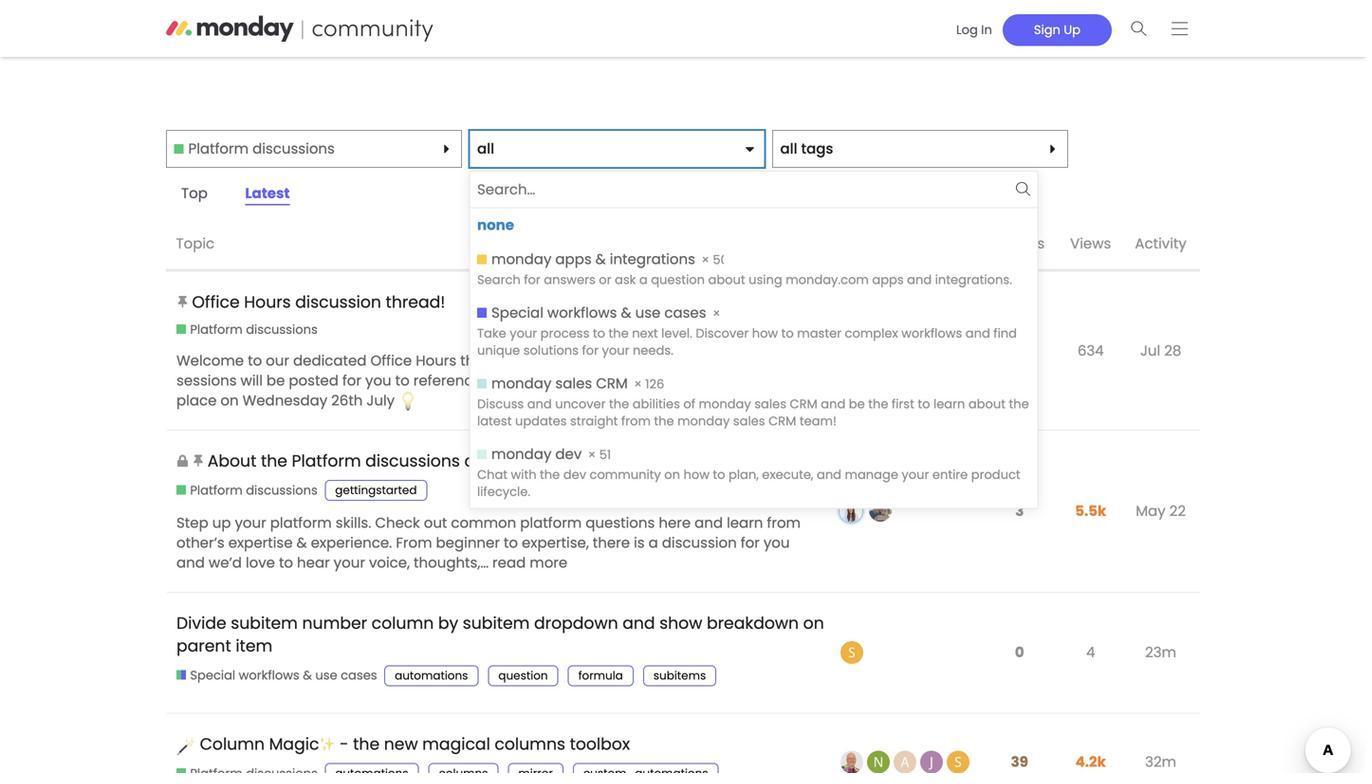 Task type: locate. For each thing, give the bounding box(es) containing it.
0 vertical spatial you
[[365, 371, 392, 391]]

breakdown
[[707, 612, 799, 635]]

cases
[[341, 667, 377, 684]]

all left 'tags'
[[781, 139, 798, 159]]

your right hear
[[334, 553, 365, 573]]

0
[[1015, 643, 1025, 663]]

thread,
[[461, 351, 511, 371]]

office up july
[[371, 351, 412, 371]]

platform up more
[[520, 513, 582, 533]]

0 horizontal spatial from
[[649, 351, 682, 371]]

our right of at the top of the page
[[744, 351, 767, 371]]

tags list
[[325, 480, 437, 501], [385, 666, 726, 687], [325, 764, 728, 773]]

22
[[1170, 501, 1186, 522]]

0 button
[[1011, 632, 1029, 675]]

learn
[[727, 513, 763, 533]]

& right 'expertise'
[[297, 533, 307, 553]]

0 horizontal spatial your
[[235, 513, 266, 533]]

1 vertical spatial from
[[767, 513, 801, 533]]

0 vertical spatial from
[[649, 351, 682, 371]]

0 horizontal spatial our
[[266, 351, 289, 371]]

none radio item
[[470, 208, 1038, 242]]

platform up hear
[[270, 513, 332, 533]]

and left show
[[623, 612, 655, 635]]

reference.
[[414, 371, 485, 391]]

tags list containing gettingstarted
[[325, 480, 437, 501]]

the right -
[[353, 733, 380, 756]]

log in button
[[946, 14, 1003, 46]]

column magic✨ - the new magical columns toolbox link
[[177, 719, 630, 770]]

1 vertical spatial platform discussions link
[[177, 482, 318, 499]]

to left more
[[504, 533, 518, 553]]

platform discussions up will
[[190, 321, 318, 339]]

1 horizontal spatial office
[[371, 351, 412, 371]]

1 vertical spatial platform discussions
[[190, 321, 318, 339]]

1 horizontal spatial from
[[767, 513, 801, 533]]

on right breakdown
[[804, 612, 825, 635]]

jul 28 link
[[1136, 326, 1187, 375]]

0 horizontal spatial you
[[365, 371, 392, 391]]

tags list down "dropdown"
[[385, 666, 726, 687]]

from right the first in the left of the page
[[649, 351, 682, 371]]

check
[[375, 513, 420, 533]]

in
[[982, 21, 993, 38]]

discussion right a
[[662, 533, 737, 553]]

on inside divide subitem number column by subitem dropdown and show breakdown on parent item
[[804, 612, 825, 635]]

1 horizontal spatial this topic is pinned for you; it will display at the top of its category image
[[192, 455, 204, 467]]

gettingstarted link
[[325, 480, 428, 501]]

sara allen - most recent poster image
[[947, 751, 970, 773]]

1 horizontal spatial subitem
[[463, 612, 530, 635]]

from right the learn
[[767, 513, 801, 533]]

discussions right where
[[562, 351, 645, 371]]

discussions inside welcome to our dedicated office hours thread, where discussions from each of our sessions will be posted for you to reference.  stay tuned for our first discussion taking place on wednesday 26th july
[[562, 351, 645, 371]]

tags list containing automations
[[385, 666, 726, 687]]

all for all tags
[[781, 139, 798, 159]]

1 platform discussions link from the top
[[177, 321, 318, 339]]

you right 26th
[[365, 371, 392, 391]]

0 horizontal spatial platform
[[270, 513, 332, 533]]

monday community forum image
[[166, 15, 470, 42]]

all up none
[[477, 139, 495, 159]]

2 vertical spatial and
[[623, 612, 655, 635]]

skills.
[[336, 513, 371, 533]]

from
[[396, 533, 432, 553]]

parent
[[177, 635, 231, 658]]

other's
[[177, 533, 225, 553]]

platform discussions down about
[[190, 482, 318, 499]]

1 vertical spatial you
[[764, 533, 790, 553]]

use
[[315, 667, 338, 684]]

2 platform from the left
[[520, 513, 582, 533]]

& inside 'step up your platform skills. check out common platform questions here and learn from other's expertise & experience.  from beginner to expertise, there is a discussion for you and we'd love to hear your voice, thoughts,…'
[[297, 533, 307, 553]]

2 vertical spatial discussion
[[662, 533, 737, 553]]

1 horizontal spatial on
[[804, 612, 825, 635]]

1 horizontal spatial platform
[[520, 513, 582, 533]]

on left will
[[221, 391, 239, 411]]

26th
[[331, 391, 363, 411]]

this topic is closed; it no longer accepts new replies image
[[177, 455, 189, 467]]

activity
[[1135, 234, 1187, 254]]

and left 'we'd' at the left bottom of page
[[177, 553, 205, 573]]

this topic is pinned for you; it will display at the top of its category image
[[177, 296, 189, 308], [192, 455, 204, 467]]

office hours discussion thread! link
[[192, 277, 445, 328]]

Search… search field
[[477, 175, 1013, 204]]

taking
[[728, 371, 773, 391]]

platform discussions up latest
[[188, 139, 335, 159]]

your right up
[[235, 513, 266, 533]]

1 vertical spatial office
[[371, 351, 412, 371]]

sign up
[[1034, 21, 1081, 38]]

this topic is pinned for you; it will display at the top of its category image right 'this topic is closed; it no longer accepts new replies' image
[[192, 455, 204, 467]]

1 vertical spatial discussion
[[650, 371, 724, 391]]

search image
[[1132, 21, 1148, 36]]

dropdown
[[534, 612, 618, 635]]

read more
[[493, 553, 568, 573]]

top
[[181, 183, 208, 203]]

the right about
[[261, 450, 288, 473]]

0 horizontal spatial and
[[177, 553, 205, 573]]

1 horizontal spatial all
[[781, 139, 798, 159]]

4
[[1087, 643, 1096, 663]]

drew - frequent poster image
[[921, 751, 944, 773]]

0 horizontal spatial all
[[477, 139, 495, 159]]

hours up bulb icon on the bottom left of page
[[416, 351, 457, 371]]

to left be
[[248, 351, 262, 371]]

2 vertical spatial tags list
[[325, 764, 728, 773]]

1 all from the left
[[477, 139, 495, 159]]

noel pusey - frequent poster image
[[868, 751, 890, 773]]

discussion left of at the top of the page
[[650, 371, 724, 391]]

hours inside welcome to our dedicated office hours thread, where discussions from each of our sessions will be posted for you to reference.  stay tuned for our first discussion taking place on wednesday 26th july
[[416, 351, 457, 371]]

& left use
[[303, 667, 312, 684]]

questions
[[586, 513, 655, 533]]

for right the tuned
[[569, 371, 589, 391]]

1 horizontal spatial you
[[764, 533, 790, 553]]

2 horizontal spatial our
[[744, 351, 767, 371]]

for right here
[[741, 533, 760, 553]]

platform discussions link up 'welcome'
[[177, 321, 318, 339]]

0 vertical spatial office
[[192, 291, 240, 314]]

and right here
[[695, 513, 723, 533]]

from inside welcome to our dedicated office hours thread, where discussions from each of our sessions will be posted for you to reference.  stay tuned for our first discussion taking place on wednesday 26th july
[[649, 351, 682, 371]]

1 vertical spatial on
[[804, 612, 825, 635]]

subitem right by on the bottom left
[[463, 612, 530, 635]]

platform
[[270, 513, 332, 533], [520, 513, 582, 533]]

your
[[235, 513, 266, 533], [334, 553, 365, 573]]

discussions
[[253, 139, 335, 159], [246, 321, 318, 339], [562, 351, 645, 371], [366, 450, 460, 473], [246, 482, 318, 499]]

replies
[[995, 234, 1045, 254]]

0 vertical spatial your
[[235, 513, 266, 533]]

0 vertical spatial on
[[221, 391, 239, 411]]

0 horizontal spatial the
[[261, 450, 288, 473]]

0 horizontal spatial this topic is pinned for you; it will display at the top of its category image
[[177, 296, 189, 308]]

views button
[[1056, 219, 1127, 271]]

1 vertical spatial tags list
[[385, 666, 726, 687]]

discussions down office hours discussion thread!
[[246, 321, 318, 339]]

bulb image
[[399, 392, 418, 411]]

0 vertical spatial tags list
[[325, 480, 437, 501]]

1 horizontal spatial the
[[353, 733, 380, 756]]

special
[[190, 667, 236, 684]]

0 vertical spatial hours
[[244, 291, 291, 314]]

discussion
[[295, 291, 381, 314], [650, 371, 724, 391], [662, 533, 737, 553]]

discussions up 'gettingstarted'
[[366, 450, 460, 473]]

july
[[367, 391, 395, 411]]

platform discussions link down about
[[177, 482, 318, 499]]

top link
[[166, 179, 223, 208]]

0 vertical spatial platform discussions
[[188, 139, 335, 159]]

common
[[451, 513, 517, 533]]

0 vertical spatial &
[[297, 533, 307, 553]]

1 horizontal spatial our
[[592, 371, 616, 391]]

this topic is pinned for you; it will display at the top of its category image down topic
[[177, 296, 189, 308]]

2 vertical spatial platform discussions
[[190, 482, 318, 499]]

sign
[[1034, 21, 1061, 38]]

our
[[266, 351, 289, 371], [744, 351, 767, 371], [592, 371, 616, 391]]

may
[[1136, 501, 1166, 522]]

voice,
[[369, 553, 410, 573]]

tuned
[[524, 371, 566, 391]]

2 horizontal spatial for
[[741, 533, 760, 553]]

sessions
[[177, 371, 237, 391]]

tags list down about the platform discussions category
[[325, 480, 437, 501]]

2 all from the left
[[781, 139, 798, 159]]

about
[[208, 450, 257, 473]]

discussion up dedicated
[[295, 291, 381, 314]]

thoughts,…
[[414, 553, 489, 573]]

28
[[1165, 341, 1182, 361]]

our left the first in the left of the page
[[592, 371, 616, 391]]

log
[[957, 21, 978, 38]]

column magic✨ - the new magical columns toolbox
[[196, 733, 630, 756]]

4.2k
[[1076, 752, 1106, 772]]

jul
[[1141, 341, 1161, 361]]

for
[[342, 371, 362, 391], [569, 371, 589, 391], [741, 533, 760, 553]]

tags list down columns
[[325, 764, 728, 773]]

columns
[[495, 733, 566, 756]]

for left july
[[342, 371, 362, 391]]

1 horizontal spatial your
[[334, 553, 365, 573]]

platform
[[188, 139, 249, 159], [190, 321, 243, 339], [292, 450, 361, 473], [190, 482, 243, 499]]

log in
[[957, 21, 993, 38]]

1 vertical spatial hours
[[416, 351, 457, 371]]

0 horizontal spatial on
[[221, 391, 239, 411]]

subitem
[[231, 612, 298, 635], [463, 612, 530, 635]]

discussion inside welcome to our dedicated office hours thread, where discussions from each of our sessions will be posted for you to reference.  stay tuned for our first discussion taking place on wednesday 26th july
[[650, 371, 724, 391]]

1 horizontal spatial and
[[623, 612, 655, 635]]

0 vertical spatial platform discussions link
[[177, 321, 318, 339]]

discussions up 'expertise'
[[246, 482, 318, 499]]

tags list for magical
[[325, 764, 728, 773]]

thread!
[[386, 291, 445, 314]]

navigation
[[940, 8, 1201, 49]]

office up 'welcome'
[[192, 291, 240, 314]]

by
[[438, 612, 459, 635]]

posted
[[289, 371, 339, 391]]

0 horizontal spatial subitem
[[231, 612, 298, 635]]

bianca taylor - original poster, most recent poster image
[[841, 340, 864, 362]]

toolbox
[[570, 733, 630, 756]]

of
[[726, 351, 740, 371]]

3 radio item from the top
[[470, 367, 1038, 437]]

you right the learn
[[764, 533, 790, 553]]

2 horizontal spatial and
[[695, 513, 723, 533]]

office
[[192, 291, 240, 314], [371, 351, 412, 371]]

1 vertical spatial and
[[177, 553, 205, 573]]

radio item
[[470, 242, 1038, 296], [470, 296, 1038, 367], [470, 367, 1038, 437], [470, 437, 1038, 508]]

our right will
[[266, 351, 289, 371]]

subitem up item
[[231, 612, 298, 635]]

1 vertical spatial your
[[334, 553, 365, 573]]

to right love
[[279, 553, 293, 573]]

1 horizontal spatial hours
[[416, 351, 457, 371]]

hours up be
[[244, 291, 291, 314]]

welcome to our dedicated office hours thread, where discussions from each of our sessions will be posted for you to reference.  stay tuned for our first discussion taking place on wednesday 26th july
[[177, 351, 773, 411]]

platform up 'gettingstarted'
[[292, 450, 361, 473]]



Task type: vqa. For each thing, say whether or not it's contained in the screenshot.
Jul 28
yes



Task type: describe. For each thing, give the bounding box(es) containing it.
menu image
[[1172, 21, 1188, 36]]

views
[[1071, 234, 1112, 254]]

on inside welcome to our dedicated office hours thread, where discussions from each of our sessions will be posted for you to reference.  stay tuned for our first discussion taking place on wednesday 26th july
[[221, 391, 239, 411]]

wednesday
[[243, 391, 328, 411]]

about the platform discussions category link
[[208, 436, 538, 487]]

new
[[384, 733, 418, 756]]

sara allen - original poster, most recent poster image
[[841, 642, 864, 665]]

23m link
[[1141, 629, 1182, 677]]

question link
[[488, 666, 559, 687]]

sign up button
[[1003, 14, 1112, 46]]

experience.
[[311, 533, 392, 553]]

all tags
[[781, 139, 834, 159]]

platform up up
[[190, 482, 243, 499]]

rebecca katz (monday.com) - frequent poster image
[[870, 499, 892, 522]]

here
[[659, 513, 691, 533]]

special workflows & use cases
[[190, 667, 377, 684]]

special workflows & use cases link
[[177, 667, 377, 685]]

gettingstarted
[[335, 483, 417, 498]]

to up bulb icon on the bottom left of page
[[395, 371, 410, 391]]

step up your platform skills. check out common platform questions here and learn from other's expertise & experience.  from beginner to expertise, there is a discussion for you and we'd love to hear your voice, thoughts,…
[[177, 513, 801, 573]]

39 button
[[1007, 741, 1033, 773]]

about the platform discussions category
[[208, 450, 538, 473]]

platform discussions for 1st platform discussions link from the bottom of the page
[[190, 482, 318, 499]]

1 vertical spatial &
[[303, 667, 312, 684]]

stay
[[489, 371, 520, 391]]

platform discussions for 2nd platform discussions link from the bottom
[[190, 321, 318, 339]]

1 vertical spatial the
[[353, 733, 380, 756]]

expertise,
[[522, 533, 589, 553]]

office inside welcome to our dedicated office hours thread, where discussions from each of our sessions will be posted for you to reference.  stay tuned for our first discussion taking place on wednesday 26th july
[[371, 351, 412, 371]]

0 horizontal spatial office
[[192, 291, 240, 314]]

place
[[177, 391, 217, 411]]

jul 28
[[1141, 341, 1182, 361]]

will
[[241, 371, 263, 391]]

0 vertical spatial the
[[261, 450, 288, 473]]

navigation containing log in
[[940, 8, 1201, 49]]

category
[[465, 450, 538, 473]]

column
[[372, 612, 434, 635]]

topic
[[176, 234, 215, 254]]

you inside 'step up your platform skills. check out common platform questions here and learn from other's expertise & experience.  from beginner to expertise, there is a discussion for you and we'd love to hear your voice, thoughts,…'
[[764, 533, 790, 553]]

welcome
[[177, 351, 244, 371]]

0 horizontal spatial for
[[342, 371, 362, 391]]

up
[[1064, 21, 1081, 38]]

platform up 'welcome'
[[190, 321, 243, 339]]

juliette  - original poster, most recent poster image
[[839, 499, 864, 524]]

32m link
[[1141, 738, 1182, 773]]

subitems link
[[643, 666, 717, 687]]

1 vertical spatial this topic is pinned for you; it will display at the top of its category image
[[192, 455, 204, 467]]

3
[[1016, 501, 1024, 522]]

may 22 link
[[1132, 487, 1191, 536]]

634
[[1078, 341, 1104, 361]]

office hours discussion thread!
[[192, 291, 445, 314]]

magic✨
[[269, 733, 335, 756]]

0 vertical spatial this topic is pinned for you; it will display at the top of its category image
[[177, 296, 189, 308]]

welcome to our dedicated office hours thread, where discussions from each of our sessions will be posted for you to reference.  stay tuned for our first discussion taking place on wednesday 26th july link
[[177, 351, 832, 411]]

1 subitem from the left
[[231, 612, 298, 635]]

5.5k
[[1076, 501, 1107, 522]]

platform up "top"
[[188, 139, 249, 159]]

from inside 'step up your platform skills. check out common platform questions here and learn from other's expertise & experience.  from beginner to expertise, there is a discussion for you and we'd love to hear your voice, thoughts,…'
[[767, 513, 801, 533]]

0 vertical spatial and
[[695, 513, 723, 533]]

tags list for subitem
[[385, 666, 726, 687]]

first
[[620, 371, 646, 391]]

item
[[236, 635, 273, 658]]

and inside divide subitem number column by subitem dropdown and show breakdown on parent item
[[623, 612, 655, 635]]

39
[[1011, 752, 1029, 772]]

2 subitem from the left
[[463, 612, 530, 635]]

more
[[530, 553, 568, 573]]

formula
[[579, 668, 623, 684]]

discussions up latest
[[253, 139, 335, 159]]

32m
[[1146, 752, 1177, 772]]

be
[[267, 371, 285, 391]]

alex walton - frequent poster image
[[894, 751, 917, 773]]

divide subitem number column by subitem dropdown and show breakdown on parent item
[[177, 612, 825, 658]]

-
[[340, 733, 349, 756]]

there
[[593, 533, 630, 553]]

show
[[660, 612, 703, 635]]

4 radio item from the top
[[470, 437, 1038, 508]]

0 horizontal spatial hours
[[244, 291, 291, 314]]

replies button
[[984, 219, 1056, 271]]

1 radio item from the top
[[470, 242, 1038, 296]]

up
[[212, 513, 231, 533]]

number
[[302, 612, 367, 635]]

23m
[[1146, 643, 1177, 663]]

step
[[177, 513, 209, 533]]

1 horizontal spatial for
[[569, 371, 589, 391]]

divide subitem number column by subitem dropdown and show breakdown on parent item link
[[177, 598, 825, 672]]

each
[[686, 351, 722, 371]]

activity button
[[1127, 219, 1201, 271]]

divide
[[177, 612, 227, 635]]

search image
[[1016, 182, 1031, 197]]

0 vertical spatial discussion
[[295, 291, 381, 314]]

magical
[[423, 733, 491, 756]]

read
[[493, 553, 526, 573]]

all for all
[[477, 139, 495, 159]]

formula link
[[568, 666, 634, 687]]

2 platform discussions link from the top
[[177, 482, 318, 499]]

2 radio item from the top
[[470, 296, 1038, 367]]

may 22
[[1136, 501, 1186, 522]]

automations link
[[385, 666, 479, 687]]

latest
[[245, 183, 290, 203]]

1 platform from the left
[[270, 513, 332, 533]]

column
[[200, 733, 265, 756]]

tags
[[801, 139, 834, 159]]

where
[[515, 351, 559, 371]]

beginner
[[436, 533, 500, 553]]

for inside 'step up your platform skills. check out common platform questions here and learn from other's expertise & experience.  from beginner to expertise, there is a discussion for you and we'd love to hear your voice, thoughts,…'
[[741, 533, 760, 553]]

a
[[649, 533, 658, 553]]

we'd
[[209, 553, 242, 573]]

discussion inside 'step up your platform skills. check out common platform questions here and learn from other's expertise & experience.  from beginner to expertise, there is a discussion for you and we'd love to hear your voice, thoughts,…'
[[662, 533, 737, 553]]

none menu
[[470, 208, 1038, 508]]

jim - the monday man - original poster image
[[841, 751, 864, 773]]

you inside welcome to our dedicated office hours thread, where discussions from each of our sessions will be posted for you to reference.  stay tuned for our first discussion taking place on wednesday 26th july
[[365, 371, 392, 391]]



